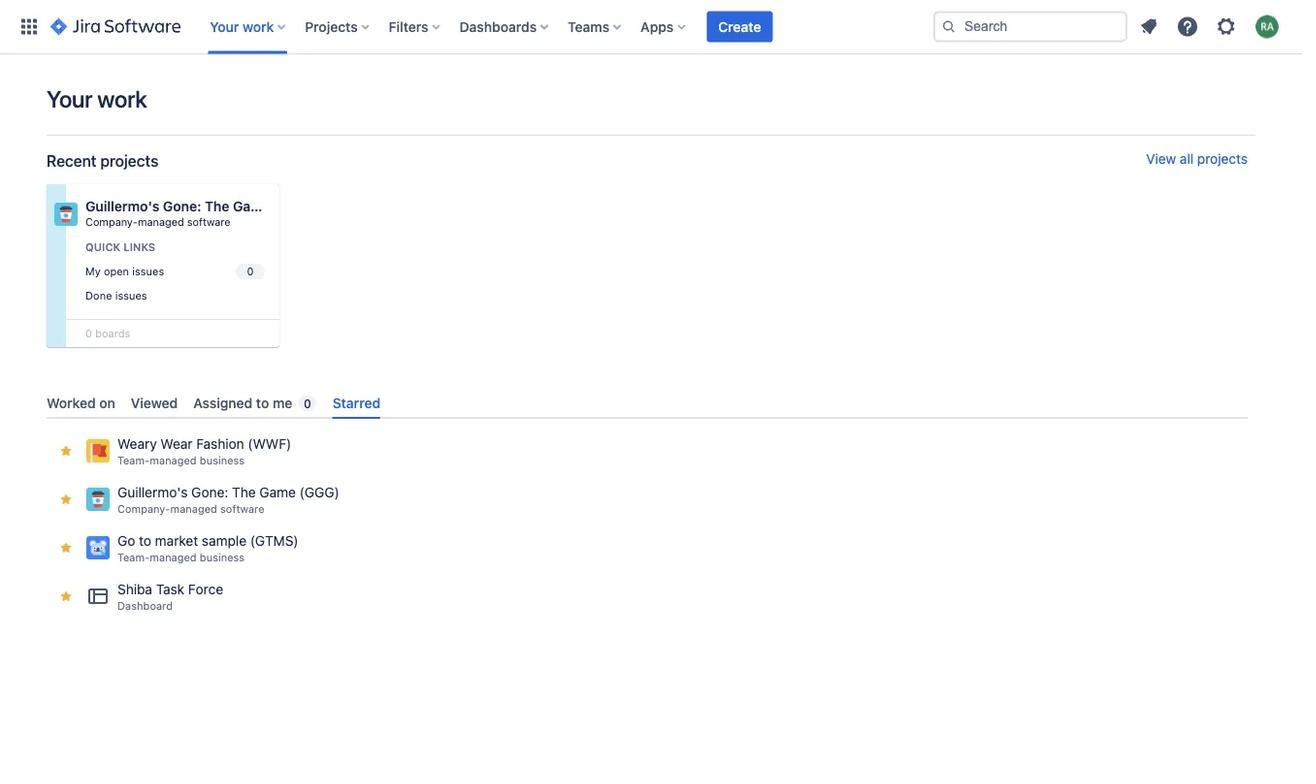 Task type: describe. For each thing, give the bounding box(es) containing it.
guillermo's gone: the game company-managed software
[[85, 198, 271, 229]]

weary
[[117, 436, 157, 452]]

star image for go
[[58, 541, 74, 556]]

gone: for (ggg)
[[191, 485, 228, 501]]

software inside guillermo's gone: the game (ggg) company-managed software
[[220, 503, 264, 516]]

wear
[[160, 436, 193, 452]]

1 horizontal spatial projects
[[1198, 151, 1248, 167]]

apps
[[641, 18, 674, 34]]

assigned
[[193, 395, 253, 411]]

shiba
[[117, 582, 152, 598]]

to for go
[[139, 533, 151, 549]]

worked
[[47, 395, 96, 411]]

dashboards
[[460, 18, 537, 34]]

Search field
[[934, 11, 1128, 42]]

the for (ggg)
[[232, 485, 256, 501]]

your inside dropdown button
[[210, 18, 239, 34]]

0 horizontal spatial your
[[47, 85, 92, 113]]

recent projects
[[47, 152, 158, 170]]

go
[[117, 533, 135, 549]]

create
[[718, 18, 761, 34]]

guillermo's for guillermo's gone: the game
[[85, 198, 160, 214]]

0 horizontal spatial projects
[[100, 152, 158, 170]]

quick
[[85, 241, 120, 254]]

view all projects link
[[1146, 151, 1248, 171]]

star image
[[58, 492, 74, 508]]

filters
[[389, 18, 429, 34]]

force
[[188, 582, 223, 598]]

on
[[99, 395, 115, 411]]

star image for weary
[[58, 444, 74, 459]]

notifications image
[[1137, 15, 1161, 38]]

recent
[[47, 152, 97, 170]]

teams
[[568, 18, 610, 34]]

viewed
[[131, 395, 178, 411]]

game for guillermo's gone: the game
[[233, 198, 271, 214]]

my open issues link
[[82, 261, 268, 283]]

search image
[[941, 19, 957, 34]]

fashion
[[196, 436, 244, 452]]

all
[[1180, 151, 1194, 167]]

managed inside weary wear fashion (wwf) team-managed business
[[150, 455, 197, 467]]

quick links
[[85, 241, 155, 254]]

(gtms)
[[250, 533, 299, 549]]

guillermo's for guillermo's gone: the game (ggg)
[[117, 485, 188, 501]]

task
[[156, 582, 184, 598]]

software inside guillermo's gone: the game company-managed software
[[187, 216, 231, 229]]

your work inside dropdown button
[[210, 18, 274, 34]]

company- inside guillermo's gone: the game (ggg) company-managed software
[[117, 503, 170, 516]]

banner containing your work
[[0, 0, 1302, 54]]

teams button
[[562, 11, 629, 42]]

3 star image from the top
[[58, 589, 74, 605]]

me
[[273, 395, 292, 411]]

dashboard
[[117, 600, 173, 613]]

done
[[85, 289, 112, 302]]



Task type: vqa. For each thing, say whether or not it's contained in the screenshot.
PRIMARY element
yes



Task type: locate. For each thing, give the bounding box(es) containing it.
business down fashion
[[200, 455, 245, 467]]

view
[[1146, 151, 1176, 167]]

game for guillermo's gone: the game (ggg)
[[259, 485, 296, 501]]

guillermo's gone: the game (ggg) company-managed software
[[117, 485, 339, 516]]

(wwf)
[[248, 436, 291, 452]]

1 horizontal spatial to
[[256, 395, 269, 411]]

star image
[[58, 444, 74, 459], [58, 541, 74, 556], [58, 589, 74, 605]]

team- down go
[[117, 552, 150, 565]]

appswitcher icon image
[[17, 15, 41, 38]]

1 business from the top
[[200, 455, 245, 467]]

assigned to me
[[193, 395, 292, 411]]

issues
[[132, 265, 164, 278], [115, 289, 147, 302]]

0 horizontal spatial work
[[97, 85, 147, 113]]

software
[[187, 216, 231, 229], [220, 503, 264, 516]]

to for assigned
[[256, 395, 269, 411]]

business
[[200, 455, 245, 467], [200, 552, 245, 565]]

1 vertical spatial team-
[[117, 552, 150, 565]]

to
[[256, 395, 269, 411], [139, 533, 151, 549]]

1 star image from the top
[[58, 444, 74, 459]]

0 vertical spatial business
[[200, 455, 245, 467]]

team- inside weary wear fashion (wwf) team-managed business
[[117, 455, 150, 467]]

projects
[[305, 18, 358, 34]]

1 vertical spatial the
[[232, 485, 256, 501]]

star image left "shiba"
[[58, 589, 74, 605]]

1 vertical spatial star image
[[58, 541, 74, 556]]

1 vertical spatial business
[[200, 552, 245, 565]]

1 vertical spatial your
[[47, 85, 92, 113]]

1 vertical spatial guillermo's
[[117, 485, 188, 501]]

0 horizontal spatial to
[[139, 533, 151, 549]]

sample
[[202, 533, 247, 549]]

guillermo's up quick links
[[85, 198, 160, 214]]

0 vertical spatial your work
[[210, 18, 274, 34]]

0 horizontal spatial your work
[[47, 85, 147, 113]]

gone: inside guillermo's gone: the game company-managed software
[[163, 198, 201, 214]]

company- inside guillermo's gone: the game company-managed software
[[85, 216, 138, 229]]

managed down market
[[150, 552, 197, 565]]

banner
[[0, 0, 1302, 54]]

0 vertical spatial the
[[205, 198, 229, 214]]

projects button
[[299, 11, 377, 42]]

my open issues
[[85, 265, 164, 278]]

software up the my open issues link
[[187, 216, 231, 229]]

company- up quick
[[85, 216, 138, 229]]

1 team- from the top
[[117, 455, 150, 467]]

settings image
[[1215, 15, 1238, 38]]

work up recent projects at the top left of page
[[97, 85, 147, 113]]

managed
[[138, 216, 184, 229], [150, 455, 197, 467], [170, 503, 217, 516], [150, 552, 197, 565]]

issues down my open issues
[[115, 289, 147, 302]]

apps button
[[635, 11, 693, 42]]

guillermo's inside guillermo's gone: the game company-managed software
[[85, 198, 160, 214]]

0 vertical spatial issues
[[132, 265, 164, 278]]

help image
[[1176, 15, 1200, 38]]

0 vertical spatial software
[[187, 216, 231, 229]]

starred
[[333, 395, 381, 411]]

2 vertical spatial star image
[[58, 589, 74, 605]]

gone:
[[163, 198, 201, 214], [191, 485, 228, 501]]

business inside go to market sample (gtms) team-managed business
[[200, 552, 245, 565]]

1 vertical spatial your work
[[47, 85, 147, 113]]

business inside weary wear fashion (wwf) team-managed business
[[200, 455, 245, 467]]

dashboards button
[[454, 11, 556, 42]]

1 horizontal spatial work
[[243, 18, 274, 34]]

0 vertical spatial guillermo's
[[85, 198, 160, 214]]

tab list containing worked on
[[39, 387, 1256, 419]]

star image down star icon
[[58, 541, 74, 556]]

managed inside guillermo's gone: the game (ggg) company-managed software
[[170, 503, 217, 516]]

2 star image from the top
[[58, 541, 74, 556]]

the inside guillermo's gone: the game (ggg) company-managed software
[[232, 485, 256, 501]]

projects right "recent"
[[100, 152, 158, 170]]

1 vertical spatial gone:
[[191, 485, 228, 501]]

your profile and settings image
[[1256, 15, 1279, 38]]

managed inside guillermo's gone: the game company-managed software
[[138, 216, 184, 229]]

tab list
[[39, 387, 1256, 419]]

projects
[[1198, 151, 1248, 167], [100, 152, 158, 170]]

software up sample at the bottom of page
[[220, 503, 264, 516]]

my
[[85, 265, 101, 278]]

done issues link
[[82, 285, 268, 307]]

company-
[[85, 216, 138, 229], [117, 503, 170, 516]]

1 vertical spatial game
[[259, 485, 296, 501]]

issues inside "link"
[[115, 289, 147, 302]]

managed down wear
[[150, 455, 197, 467]]

your work up recent projects at the top left of page
[[47, 85, 147, 113]]

gone: inside guillermo's gone: the game (ggg) company-managed software
[[191, 485, 228, 501]]

game inside guillermo's gone: the game (ggg) company-managed software
[[259, 485, 296, 501]]

team- inside go to market sample (gtms) team-managed business
[[117, 552, 150, 565]]

managed up links
[[138, 216, 184, 229]]

(ggg)
[[300, 485, 339, 501]]

1 horizontal spatial the
[[232, 485, 256, 501]]

work inside dropdown button
[[243, 18, 274, 34]]

1 vertical spatial work
[[97, 85, 147, 113]]

the for company-
[[205, 198, 229, 214]]

jira software image
[[50, 15, 181, 38], [50, 15, 181, 38]]

your work button
[[204, 11, 293, 42]]

business down sample at the bottom of page
[[200, 552, 245, 565]]

1 vertical spatial software
[[220, 503, 264, 516]]

worked on
[[47, 395, 115, 411]]

to inside go to market sample (gtms) team-managed business
[[139, 533, 151, 549]]

2 team- from the top
[[117, 552, 150, 565]]

game inside guillermo's gone: the game company-managed software
[[233, 198, 271, 214]]

your work
[[210, 18, 274, 34], [47, 85, 147, 113]]

team-
[[117, 455, 150, 467], [117, 552, 150, 565]]

primary element
[[12, 0, 934, 54]]

0 vertical spatial company-
[[85, 216, 138, 229]]

0 vertical spatial gone:
[[163, 198, 201, 214]]

1 horizontal spatial your work
[[210, 18, 274, 34]]

guillermo's down weary on the bottom left
[[117, 485, 188, 501]]

1 vertical spatial company-
[[117, 503, 170, 516]]

work
[[243, 18, 274, 34], [97, 85, 147, 113]]

the
[[205, 198, 229, 214], [232, 485, 256, 501]]

0 vertical spatial work
[[243, 18, 274, 34]]

0 vertical spatial star image
[[58, 444, 74, 459]]

to left me
[[256, 395, 269, 411]]

managed up market
[[170, 503, 217, 516]]

guillermo's
[[85, 198, 160, 214], [117, 485, 188, 501]]

shiba task force dashboard
[[117, 582, 223, 613]]

1 vertical spatial to
[[139, 533, 151, 549]]

issues down links
[[132, 265, 164, 278]]

gone: up the my open issues link
[[163, 198, 201, 214]]

your work left projects
[[210, 18, 274, 34]]

guillermo's inside guillermo's gone: the game (ggg) company-managed software
[[117, 485, 188, 501]]

1 horizontal spatial your
[[210, 18, 239, 34]]

0 vertical spatial to
[[256, 395, 269, 411]]

open
[[104, 265, 129, 278]]

filters button
[[383, 11, 448, 42]]

done issues
[[85, 289, 147, 302]]

view all projects
[[1146, 151, 1248, 167]]

team- down weary on the bottom left
[[117, 455, 150, 467]]

gone: down weary wear fashion (wwf) team-managed business
[[191, 485, 228, 501]]

projects right all
[[1198, 151, 1248, 167]]

0 horizontal spatial the
[[205, 198, 229, 214]]

gone: for company-
[[163, 198, 201, 214]]

create button
[[707, 11, 773, 42]]

1 vertical spatial issues
[[115, 289, 147, 302]]

to right go
[[139, 533, 151, 549]]

market
[[155, 533, 198, 549]]

star image up star icon
[[58, 444, 74, 459]]

the up sample at the bottom of page
[[232, 485, 256, 501]]

0 vertical spatial team-
[[117, 455, 150, 467]]

0 vertical spatial your
[[210, 18, 239, 34]]

go to market sample (gtms) team-managed business
[[117, 533, 299, 565]]

the inside guillermo's gone: the game company-managed software
[[205, 198, 229, 214]]

work left projects
[[243, 18, 274, 34]]

weary wear fashion (wwf) team-managed business
[[117, 436, 291, 467]]

game
[[233, 198, 271, 214], [259, 485, 296, 501]]

the up the my open issues link
[[205, 198, 229, 214]]

0
[[304, 397, 311, 411]]

links
[[123, 241, 155, 254]]

company- up go
[[117, 503, 170, 516]]

0 vertical spatial game
[[233, 198, 271, 214]]

your
[[210, 18, 239, 34], [47, 85, 92, 113]]

2 business from the top
[[200, 552, 245, 565]]

managed inside go to market sample (gtms) team-managed business
[[150, 552, 197, 565]]



